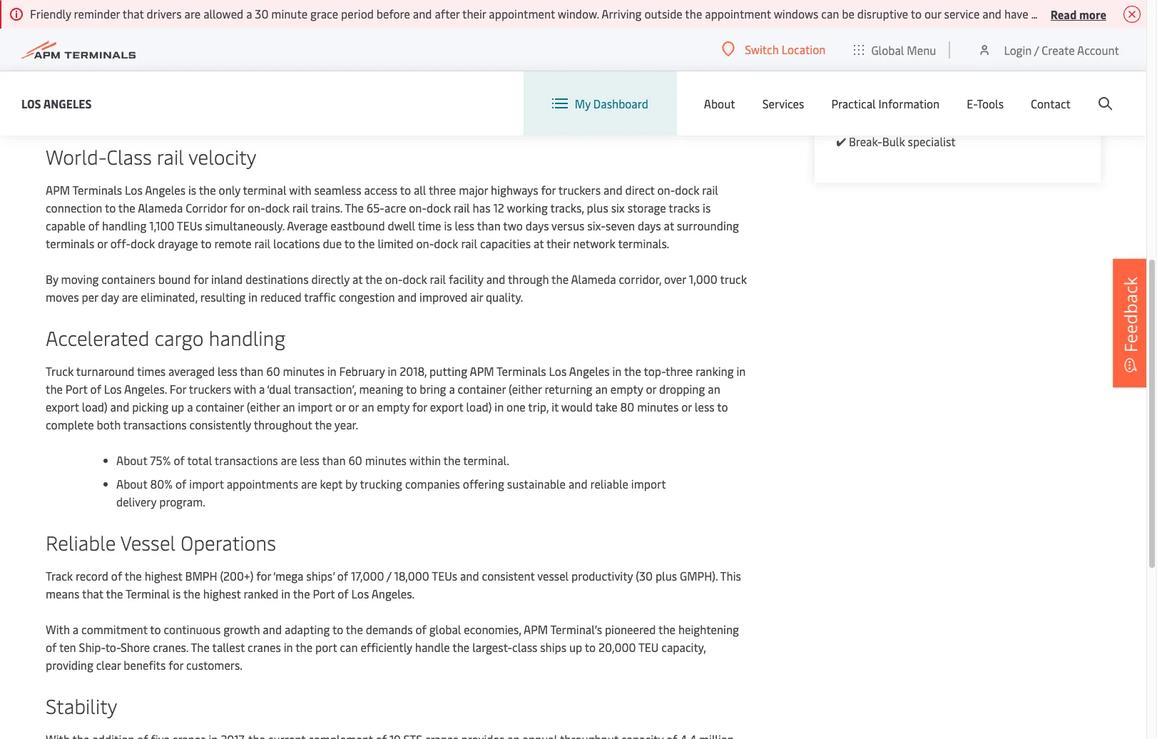 Task type: locate. For each thing, give the bounding box(es) containing it.
highways
[[491, 182, 538, 198]]

the up the "efficient"
[[101, 90, 118, 106]]

trains.
[[311, 200, 342, 216]]

terminals inside the apm terminals los angeles is the only terminal with seamless access to all three major highways for truckers and direct on-dock rail connection to the alameda corridor for on-dock rail trains. the 65-acre on-dock rail has 12 working tracks, plus six storage tracks is capable of handling 1,100 teus simultaneously. average eastbound dwell time is less than two days versus six-seven days at surrounding terminals or off-dock drayage to remote rail locations due to the limited on-dock rail capacities at their network terminals.
[[72, 182, 122, 198]]

0 vertical spatial terminals
[[293, 108, 342, 123]]

truck turnaround times averaged less than 60 minutes in february in 2018, putting apm terminals los angeles in the top-three ranking in the port of los angeles. for truckers with a 'dual transaction', meaning to bring a container (either returning an empty or dropping an export load) and picking up a container (either an import or or an empty for export load) in one trip, it would take 80 minutes or less to complete both transactions consistently throughout the year.
[[46, 363, 746, 432]]

about for about
[[704, 96, 736, 111]]

and inside the with a commitment to continuous growth and adapting to the demands of global economies, apm terminal's pioneered the heightening of ten ship-to-shore cranes. the tallest cranes in the port can efficiently handle the largest-class ships up to 20,000 teu capacity, providing clear benefits for customers.
[[263, 622, 282, 637]]

velocity
[[189, 143, 256, 170]]

by right "kept"
[[345, 476, 357, 492]]

reduced
[[260, 289, 302, 305]]

1 horizontal spatial access
[[540, 90, 573, 106]]

per
[[950, 62, 966, 78], [82, 289, 98, 305]]

the up 'structure.'
[[170, 90, 187, 106]]

0 horizontal spatial minutes
[[283, 363, 325, 379]]

/ right 17,000
[[387, 568, 391, 584]]

services
[[763, 96, 805, 111]]

contact button
[[1031, 71, 1071, 136]]

read
[[1051, 6, 1077, 22]]

0 horizontal spatial teu
[[639, 639, 659, 655]]

with
[[289, 182, 312, 198], [234, 381, 256, 397]]

one left trip,
[[507, 399, 526, 415]]

can inside the with a commitment to continuous growth and adapting to the demands of global economies, apm terminal's pioneered the heightening of ten ship-to-shore cranes. the tallest cranes in the port can efficiently handle the largest-class ships up to 20,000 teu capacity, providing clear benefits for customers.
[[340, 639, 358, 655]]

access inside the apm terminals los angeles is the only terminal with seamless access to all three major highways for truckers and direct on-dock rail connection to the alameda corridor for on-dock rail trains. the 65-acre on-dock rail has 12 working tracks, plus six storage tracks is capable of handling 1,100 teus simultaneously. average eastbound dwell time is less than two days versus six-seven days at surrounding terminals or off-dock drayage to remote rail locations due to the limited on-dock rail capacities at their network terminals.
[[364, 182, 398, 198]]

2 vertical spatial terminals
[[497, 363, 546, 379]]

at up congestion
[[352, 271, 363, 287]]

✔ dedicated berths : 5 (2.2 km) ✔ no water, draft and bridge restrictions ✔ area: 507 acres ✔ capacity: 4.4m teu per year
[[837, 9, 1044, 78]]

5
[[945, 9, 951, 24]]

day
[[101, 289, 119, 305]]

the down 'record'
[[106, 586, 123, 602]]

reliable vessel operations
[[46, 529, 276, 556]]

in up '80'
[[613, 363, 622, 379]]

0 vertical spatial one
[[238, 108, 257, 123]]

1 vertical spatial angeles
[[145, 182, 186, 198]]

2 horizontal spatial than
[[477, 218, 501, 233]]

1 horizontal spatial can
[[822, 6, 840, 21]]

record
[[76, 568, 108, 584]]

vessel up complex,
[[209, 51, 263, 78]]

angeles. down 18,000
[[372, 586, 415, 602]]

1 horizontal spatial truckers
[[559, 182, 601, 198]]

0 vertical spatial by
[[183, 51, 204, 78]]

60 inside 'truck turnaround times averaged less than 60 minutes in february in 2018, putting apm terminals los angeles in the top-three ranking in the port of los angeles. for truckers with a 'dual transaction', meaning to bring a container (either returning an empty or dropping an export load) and picking up a container (either an import or or an empty for export load) in one trip, it would take 80 minutes or less to complete both transactions consistently throughout the year.'
[[266, 363, 280, 379]]

0 horizontal spatial one
[[238, 108, 257, 123]]

0 vertical spatial 60
[[266, 363, 280, 379]]

0 horizontal spatial per
[[82, 289, 98, 305]]

0 vertical spatial terminals
[[289, 90, 339, 106]]

0 horizontal spatial port
[[66, 381, 88, 397]]

truckers
[[559, 182, 601, 198], [189, 381, 231, 397]]

bring
[[420, 381, 446, 397]]

terminal
[[640, 90, 683, 106], [243, 182, 287, 198]]

2 horizontal spatial by
[[425, 108, 437, 123]]

✔ 65 acres of on-dock rail (18 tracks)
[[837, 98, 1025, 113]]

from/to
[[576, 90, 617, 106]]

storage
[[628, 200, 666, 216]]

0 vertical spatial vessel
[[209, 51, 263, 78]]

0 horizontal spatial port
[[189, 90, 211, 106]]

and inside ✔ dedicated berths : 5 (2.2 km) ✔ no water, draft and bridge restrictions ✔ area: 507 acres ✔ capacity: 4.4m teu per year
[[928, 26, 947, 42]]

shore
[[121, 639, 150, 655]]

0 horizontal spatial than
[[240, 363, 264, 379]]

of inside about 80% of import appointments are kept by trucking companies offering sustainable and reliable import delivery program.
[[176, 476, 187, 492]]

1 horizontal spatial handling
[[209, 324, 285, 351]]

in inside the with a commitment to continuous growth and adapting to the demands of global economies, apm terminal's pioneered the heightening of ten ship-to-shore cranes. the tallest cranes in the port can efficiently handle the largest-class ships up to 20,000 teu capacity, providing clear benefits for customers.
[[284, 639, 293, 655]]

my dashboard
[[575, 96, 649, 111]]

truckers inside 'truck turnaround times averaged less than 60 minutes in february in 2018, putting apm terminals los angeles in the top-three ranking in the port of los angeles. for truckers with a 'dual transaction', meaning to bring a container (either returning an empty or dropping an export load) and picking up a container (either an import or or an empty for export load) in one trip, it would take 80 minutes or less to complete both transactions consistently throughout the year.'
[[189, 381, 231, 397]]

1 vertical spatial /
[[387, 568, 391, 584]]

2 most from the left
[[345, 108, 371, 123]]

per inside ✔ dedicated berths : 5 (2.2 km) ✔ no water, draft and bridge restrictions ✔ area: 507 acres ✔ capacity: 4.4m teu per year
[[950, 62, 966, 78]]

per left year
[[950, 62, 966, 78]]

arriving
[[602, 6, 642, 21]]

container down "putting"
[[458, 381, 506, 397]]

corridor
[[186, 200, 227, 216]]

on- up congestion
[[385, 271, 403, 287]]

in inside by moving containers bound for inland destinations directly at the on-dock rail facility and through the alameda corridor, over 1,000 truck moves per day are eliminated, resulting in reduced traffic congestion and improved air quality.
[[248, 289, 258, 305]]

0 horizontal spatial their
[[462, 6, 486, 21]]

1 vertical spatial container
[[196, 399, 244, 415]]

less down has
[[455, 218, 475, 233]]

can
[[822, 6, 840, 21], [340, 639, 358, 655]]

1 horizontal spatial alameda
[[571, 271, 616, 287]]

in left reduced
[[248, 289, 258, 305]]

1 horizontal spatial their
[[547, 236, 570, 251]]

terminal inside the apm terminals los angeles is the only terminal with seamless access to all three major highways for truckers and direct on-dock rail connection to the alameda corridor for on-dock rail trains. the 65-acre on-dock rail has 12 working tracks, plus six storage tracks is capable of handling 1,100 teus simultaneously. average eastbound dwell time is less than two days versus six-seven days at surrounding terminals or off-dock drayage to remote rail locations due to the limited on-dock rail capacities at their network terminals.
[[243, 182, 287, 198]]

meaning
[[359, 381, 404, 397]]

efficiently
[[361, 639, 412, 655]]

preferred inside the located in the center of the port complex, apm terminals pier 400 offers the fastest and easiest access from/to the terminal for vessels in a most efficient cost structure. it is one of the terminals most preferred by vessel captains.
[[374, 108, 422, 123]]

one
[[238, 108, 257, 123], [507, 399, 526, 415]]

1 vertical spatial terminal
[[243, 182, 287, 198]]

1 vertical spatial up
[[570, 639, 583, 655]]

in
[[89, 90, 98, 106], [46, 108, 55, 123], [248, 289, 258, 305], [327, 363, 337, 379], [388, 363, 397, 379], [613, 363, 622, 379], [737, 363, 746, 379], [495, 399, 504, 415], [281, 586, 291, 602], [284, 639, 293, 655]]

✔ left '65'
[[837, 98, 846, 113]]

1 horizontal spatial highest
[[203, 586, 241, 602]]

1 horizontal spatial that
[[123, 6, 144, 21]]

1 vertical spatial plus
[[656, 568, 677, 584]]

working
[[507, 200, 548, 216]]

0 vertical spatial access
[[540, 90, 573, 106]]

about 80% of import appointments are kept by trucking companies offering sustainable and reliable import delivery program.
[[116, 476, 666, 510]]

0 vertical spatial teu
[[927, 62, 947, 78]]

apm inside the located in the center of the port complex, apm terminals pier 400 offers the fastest and easiest access from/to the terminal for vessels in a most efficient cost structure. it is one of the terminals most preferred by vessel captains.
[[262, 90, 287, 106]]

up inside 'truck turnaround times averaged less than 60 minutes in february in 2018, putting apm terminals los angeles in the top-three ranking in the port of los angeles. for truckers with a 'dual transaction', meaning to bring a container (either returning an empty or dropping an export load) and picking up a container (either an import or or an empty for export load) in one trip, it would take 80 minutes or less to complete both transactions consistently throughout the year.'
[[171, 399, 184, 415]]

0 horizontal spatial terminals
[[72, 182, 122, 198]]

(either up trip,
[[509, 381, 542, 397]]

is inside track record of the highest bmph (200+) for 'mega ships' of 17,000 / 18,000 teus and consistent vessel productivity (30 plus gmph). this means that the terminal is the highest ranked in the port of los angeles.
[[173, 586, 181, 602]]

operations
[[181, 529, 276, 556]]

with left ''dual'
[[234, 381, 256, 397]]

0 horizontal spatial that
[[82, 586, 103, 602]]

terminals
[[289, 90, 339, 106], [72, 182, 122, 198], [497, 363, 546, 379]]

2 vertical spatial at
[[352, 271, 363, 287]]

for left about popup button on the right top of the page
[[686, 90, 701, 106]]

empty down the meaning at the left
[[377, 399, 410, 415]]

ship-
[[79, 639, 105, 655]]

(either down ''dual'
[[247, 399, 280, 415]]

most
[[46, 51, 91, 78]]

days down storage
[[638, 218, 661, 233]]

terminals down capable
[[46, 236, 94, 251]]

1 horizontal spatial with
[[289, 182, 312, 198]]

most
[[66, 108, 92, 123], [345, 108, 371, 123]]

ranked
[[244, 586, 279, 602]]

demands
[[366, 622, 413, 637]]

import right reliable
[[632, 476, 666, 492]]

angeles inside the apm terminals los angeles is the only terminal with seamless access to all three major highways for truckers and direct on-dock rail connection to the alameda corridor for on-dock rail trains. the 65-acre on-dock rail has 12 working tracks, plus six storage tracks is capable of handling 1,100 teus simultaneously. average eastbound dwell time is less than two days versus six-seven days at surrounding terminals or off-dock drayage to remote rail locations due to the limited on-dock rail capacities at their network terminals.
[[145, 182, 186, 198]]

los angeles
[[21, 95, 92, 111]]

1 vertical spatial transactions
[[215, 452, 278, 468]]

the inside the with a commitment to continuous growth and adapting to the demands of global economies, apm terminal's pioneered the heightening of ten ship-to-shore cranes. the tallest cranes in the port can efficiently handle the largest-class ships up to 20,000 teu capacity, providing clear benefits for customers.
[[191, 639, 210, 655]]

alameda inside by moving containers bound for inland destinations directly at the on-dock rail facility and through the alameda corridor, over 1,000 truck moves per day are eliminated, resulting in reduced traffic congestion and improved air quality.
[[571, 271, 616, 287]]

1 vertical spatial about
[[116, 452, 147, 468]]

would
[[562, 399, 593, 415]]

in right cranes
[[284, 639, 293, 655]]

for left inland
[[194, 271, 208, 287]]

about inside about 80% of import appointments are kept by trucking companies offering sustainable and reliable import delivery program.
[[116, 476, 147, 492]]

by inside about 80% of import appointments are kept by trucking companies offering sustainable and reliable import delivery program.
[[345, 476, 357, 492]]

sustainable
[[507, 476, 566, 492]]

1 vertical spatial terminals
[[72, 182, 122, 198]]

are down containers
[[122, 289, 138, 305]]

0 horizontal spatial terminal
[[243, 182, 287, 198]]

in inside track record of the highest bmph (200+) for 'mega ships' of 17,000 / 18,000 teus and consistent vessel productivity (30 plus gmph). this means that the terminal is the highest ranked in the port of los angeles.
[[281, 586, 291, 602]]

0 horizontal spatial load)
[[82, 399, 108, 415]]

efficient
[[95, 108, 138, 123]]

for inside the located in the center of the port complex, apm terminals pier 400 offers the fastest and easiest access from/to the terminal for vessels in a most efficient cost structure. it is one of the terminals most preferred by vessel captains.
[[686, 90, 701, 106]]

teus right 18,000
[[432, 568, 457, 584]]

0 horizontal spatial the
[[191, 639, 210, 655]]

✔ left "no"
[[837, 26, 846, 42]]

with inside the apm terminals los angeles is the only terminal with seamless access to all three major highways for truckers and direct on-dock rail connection to the alameda corridor for on-dock rail trains. the 65-acre on-dock rail has 12 working tracks, plus six storage tracks is capable of handling 1,100 teus simultaneously. average eastbound dwell time is less than two days versus six-seven days at surrounding terminals or off-dock drayage to remote rail locations due to the limited on-dock rail capacities at their network terminals.
[[289, 182, 312, 198]]

1,000
[[689, 271, 718, 287]]

structure.
[[165, 108, 215, 123]]

empty up '80'
[[611, 381, 643, 397]]

apm inside the with a commitment to continuous growth and adapting to the demands of global economies, apm terminal's pioneered the heightening of ten ship-to-shore cranes. the tallest cranes in the port can efficiently handle the largest-class ships up to 20,000 teu capacity, providing clear benefits for customers.
[[524, 622, 548, 637]]

rail up 'surrounding'
[[703, 182, 719, 198]]

1 most from the left
[[66, 108, 92, 123]]

17,000
[[351, 568, 384, 584]]

about left 75%
[[116, 452, 147, 468]]

about for about 75% of total transactions are less than 60 minutes within the terminal.
[[116, 452, 147, 468]]

acres
[[865, 98, 893, 113]]

80%
[[150, 476, 173, 492]]

angeles. inside 'truck turnaround times averaged less than 60 minutes in february in 2018, putting apm terminals los angeles in the top-three ranking in the port of los angeles. for truckers with a 'dual transaction', meaning to bring a container (either returning an empty or dropping an export load) and picking up a container (either an import or or an empty for export load) in one trip, it would take 80 minutes or less to complete both transactions consistently throughout the year.'
[[124, 381, 167, 397]]

year.
[[335, 417, 358, 432]]

global
[[872, 42, 905, 57]]

0 horizontal spatial three
[[429, 182, 456, 198]]

heightening
[[679, 622, 739, 637]]

1 vertical spatial empty
[[377, 399, 410, 415]]

on- inside by moving containers bound for inland destinations directly at the on-dock rail facility and through the alameda corridor, over 1,000 truck moves per day are eliminated, resulting in reduced traffic congestion and improved air quality.
[[385, 271, 403, 287]]

reminder
[[74, 6, 120, 21]]

february
[[339, 363, 385, 379]]

gmph).
[[680, 568, 718, 584]]

an up 'throughout'
[[283, 399, 295, 415]]

by
[[46, 271, 58, 287]]

to left remote
[[201, 236, 212, 251]]

1 vertical spatial access
[[364, 182, 398, 198]]

apm
[[262, 90, 287, 106], [46, 182, 70, 198], [470, 363, 494, 379], [524, 622, 548, 637]]

after
[[435, 6, 460, 21]]

practical information button
[[832, 71, 940, 136]]

0 horizontal spatial angeles.
[[124, 381, 167, 397]]

port down truck
[[66, 381, 88, 397]]

up down terminal's
[[570, 639, 583, 655]]

/
[[1035, 42, 1039, 57], [387, 568, 391, 584]]

1 vertical spatial that
[[82, 586, 103, 602]]

average
[[287, 218, 328, 233]]

at down tracks
[[664, 218, 674, 233]]

on-
[[910, 98, 927, 113], [658, 182, 675, 198], [248, 200, 265, 216], [409, 200, 427, 216], [416, 236, 434, 251], [385, 271, 403, 287]]

0 vertical spatial truckers
[[559, 182, 601, 198]]

import down the total
[[189, 476, 224, 492]]

my dashboard button
[[552, 71, 649, 136]]

0 horizontal spatial plus
[[587, 200, 609, 216]]

the up corridor
[[199, 182, 216, 198]]

2 horizontal spatial angeles
[[569, 363, 610, 379]]

are inside by moving containers bound for inland destinations directly at the on-dock rail facility and through the alameda corridor, over 1,000 truck moves per day are eliminated, resulting in reduced traffic congestion and improved air quality.
[[122, 289, 138, 305]]

on- up simultaneously.
[[248, 200, 265, 216]]

and left improved in the top of the page
[[398, 289, 417, 305]]

and inside track record of the highest bmph (200+) for 'mega ships' of 17,000 / 18,000 teus and consistent vessel productivity (30 plus gmph). this means that the terminal is the highest ranked in the port of los angeles.
[[460, 568, 479, 584]]

1 horizontal spatial than
[[322, 452, 346, 468]]

transactions up appointments
[[215, 452, 278, 468]]

los inside track record of the highest bmph (200+) for 'mega ships' of 17,000 / 18,000 teus and consistent vessel productivity (30 plus gmph). this means that the terminal is the highest ranked in the port of los angeles.
[[352, 586, 369, 602]]

at right capacities
[[534, 236, 544, 251]]

0 vertical spatial /
[[1035, 42, 1039, 57]]

world-class rail velocity
[[46, 143, 256, 170]]

0 vertical spatial plus
[[587, 200, 609, 216]]

for inside the with a commitment to continuous growth and adapting to the demands of global economies, apm terminal's pioneered the heightening of ten ship-to-shore cranes. the tallest cranes in the port can efficiently handle the largest-class ships up to 20,000 teu capacity, providing clear benefits for customers.
[[169, 657, 183, 673]]

or inside the apm terminals los angeles is the only terminal with seamless access to all three major highways for truckers and direct on-dock rail connection to the alameda corridor for on-dock rail trains. the 65-acre on-dock rail has 12 working tracks, plus six storage tracks is capable of handling 1,100 teus simultaneously. average eastbound dwell time is less than two days versus six-seven days at surrounding terminals or off-dock drayage to remote rail locations due to the limited on-dock rail capacities at their network terminals.
[[97, 236, 108, 251]]

alameda down network on the top
[[571, 271, 616, 287]]

1 horizontal spatial terminals
[[289, 90, 339, 106]]

less
[[455, 218, 475, 233], [218, 363, 237, 379], [695, 399, 715, 415], [300, 452, 320, 468]]

507
[[878, 44, 897, 60]]

minutes
[[283, 363, 325, 379], [637, 399, 679, 415], [365, 452, 407, 468]]

their down versus
[[547, 236, 570, 251]]

2 vertical spatial angeles
[[569, 363, 610, 379]]

per left day
[[82, 289, 98, 305]]

our
[[925, 6, 942, 21]]

plus inside track record of the highest bmph (200+) for 'mega ships' of 17,000 / 18,000 teus and consistent vessel productivity (30 plus gmph). this means that the terminal is the highest ranked in the port of los angeles.
[[656, 568, 677, 584]]

less inside the apm terminals los angeles is the only terminal with seamless access to all three major highways for truckers and direct on-dock rail connection to the alameda corridor for on-dock rail trains. the 65-acre on-dock rail has 12 working tracks, plus six storage tracks is capable of handling 1,100 teus simultaneously. average eastbound dwell time is less than two days versus six-seven days at surrounding terminals or off-dock drayage to remote rail locations due to the limited on-dock rail capacities at their network terminals.
[[455, 218, 475, 233]]

1 load) from the left
[[82, 399, 108, 415]]

service
[[945, 6, 980, 21]]

minutes down dropping at the bottom of page
[[637, 399, 679, 415]]

1 vertical spatial the
[[191, 639, 210, 655]]

0 vertical spatial up
[[171, 399, 184, 415]]

the right "within"
[[444, 452, 461, 468]]

the down the continuous
[[191, 639, 210, 655]]

for inside track record of the highest bmph (200+) for 'mega ships' of 17,000 / 18,000 teus and consistent vessel productivity (30 plus gmph). this means that the terminal is the highest ranked in the port of los angeles.
[[256, 568, 271, 584]]

teus inside the apm terminals los angeles is the only terminal with seamless access to all three major highways for truckers and direct on-dock rail connection to the alameda corridor for on-dock rail trains. the 65-acre on-dock rail has 12 working tracks, plus six storage tracks is capable of handling 1,100 teus simultaneously. average eastbound dwell time is less than two days versus six-seven days at surrounding terminals or off-dock drayage to remote rail locations due to the limited on-dock rail capacities at their network terminals.
[[177, 218, 202, 233]]

a down "putting"
[[449, 381, 455, 397]]

60 up trucking
[[349, 452, 362, 468]]

access
[[540, 90, 573, 106], [364, 182, 398, 198]]

0 horizontal spatial can
[[340, 639, 358, 655]]

0 horizontal spatial handling
[[102, 218, 147, 233]]

0 horizontal spatial /
[[387, 568, 391, 584]]

2 days from the left
[[638, 218, 661, 233]]

container up consistently
[[196, 399, 244, 415]]

handling inside the apm terminals los angeles is the only terminal with seamless access to all three major highways for truckers and direct on-dock rail connection to the alameda corridor for on-dock rail trains. the 65-acre on-dock rail has 12 working tracks, plus six storage tracks is capable of handling 1,100 teus simultaneously. average eastbound dwell time is less than two days versus six-seven days at surrounding terminals or off-dock drayage to remote rail locations due to the limited on-dock rail capacities at their network terminals.
[[102, 218, 147, 233]]

1 horizontal spatial by
[[345, 476, 357, 492]]

the right offers
[[421, 90, 439, 106]]

benefits
[[124, 657, 166, 673]]

0 vertical spatial that
[[123, 6, 144, 21]]

with inside 'truck turnaround times averaged less than 60 minutes in february in 2018, putting apm terminals los angeles in the top-three ranking in the port of los angeles. for truckers with a 'dual transaction', meaning to bring a container (either returning an empty or dropping an export load) and picking up a container (either an import or or an empty for export load) in one trip, it would take 80 minutes or less to complete both transactions consistently throughout the year.'
[[234, 381, 256, 397]]

that inside track record of the highest bmph (200+) for 'mega ships' of 17,000 / 18,000 teus and consistent vessel productivity (30 plus gmph). this means that the terminal is the highest ranked in the port of los angeles.
[[82, 586, 103, 602]]

plus inside the apm terminals los angeles is the only terminal with seamless access to all three major highways for truckers and direct on-dock rail connection to the alameda corridor for on-dock rail trains. the 65-acre on-dock rail has 12 working tracks, plus six storage tracks is capable of handling 1,100 teus simultaneously. average eastbound dwell time is less than two days versus six-seven days at surrounding terminals or off-dock drayage to remote rail locations due to the limited on-dock rail capacities at their network terminals.
[[587, 200, 609, 216]]

1 vertical spatial by
[[425, 108, 437, 123]]

0 vertical spatial transactions
[[123, 417, 187, 432]]

on- down time
[[416, 236, 434, 251]]

about up the delivery
[[116, 476, 147, 492]]

1 horizontal spatial export
[[430, 399, 464, 415]]

1 horizontal spatial vessel
[[439, 108, 471, 123]]

truckers inside the apm terminals los angeles is the only terminal with seamless access to all three major highways for truckers and direct on-dock rail connection to the alameda corridor for on-dock rail trains. the 65-acre on-dock rail has 12 working tracks, plus six storage tracks is capable of handling 1,100 teus simultaneously. average eastbound dwell time is less than two days versus six-seven days at surrounding terminals or off-dock drayage to remote rail locations due to the limited on-dock rail capacities at their network terminals.
[[559, 182, 601, 198]]

alameda inside the apm terminals los angeles is the only terminal with seamless access to all three major highways for truckers and direct on-dock rail connection to the alameda corridor for on-dock rail trains. the 65-acre on-dock rail has 12 working tracks, plus six storage tracks is capable of handling 1,100 teus simultaneously. average eastbound dwell time is less than two days versus six-seven days at surrounding terminals or off-dock drayage to remote rail locations due to the limited on-dock rail capacities at their network terminals.
[[138, 200, 183, 216]]

and inside 'truck turnaround times averaged less than 60 minutes in february in 2018, putting apm terminals los angeles in the top-three ranking in the port of los angeles. for truckers with a 'dual transaction', meaning to bring a container (either returning an empty or dropping an export load) and picking up a container (either an import or or an empty for export load) in one trip, it would take 80 minutes or less to complete both transactions consistently throughout the year.'
[[110, 399, 129, 415]]

angeles. up picking
[[124, 381, 167, 397]]

2 vertical spatial about
[[116, 476, 147, 492]]

account
[[1078, 42, 1120, 57]]

1 horizontal spatial port
[[315, 639, 337, 655]]

1 horizontal spatial one
[[507, 399, 526, 415]]

for down bring
[[413, 399, 427, 415]]

read more button
[[1051, 5, 1107, 23]]

0 vertical spatial three
[[429, 182, 456, 198]]

terminals down pier
[[293, 108, 342, 123]]

than down has
[[477, 218, 501, 233]]

0 vertical spatial angeles.
[[124, 381, 167, 397]]

0 vertical spatial the
[[345, 200, 364, 216]]

4 ✔ from the top
[[837, 62, 846, 78]]

the down 'mega
[[293, 586, 310, 602]]

1 horizontal spatial up
[[570, 639, 583, 655]]

capacity,
[[662, 639, 706, 655]]

1 vertical spatial terminals
[[46, 236, 94, 251]]

minutes up trucking
[[365, 452, 407, 468]]

have
[[1005, 6, 1029, 21]]

✔ left dedicated
[[837, 9, 846, 24]]

than
[[477, 218, 501, 233], [240, 363, 264, 379], [322, 452, 346, 468]]

accelerated
[[46, 324, 150, 351]]

2 vertical spatial than
[[322, 452, 346, 468]]

transactions
[[123, 417, 187, 432], [215, 452, 278, 468]]

1 horizontal spatial port
[[313, 586, 335, 602]]

teus up the drayage
[[177, 218, 202, 233]]

stability
[[46, 692, 117, 719]]

1 vertical spatial alameda
[[571, 271, 616, 287]]

'mega
[[273, 568, 304, 584]]

located in the center of the port complex, apm terminals pier 400 offers the fastest and easiest access from/to the terminal for vessels in a most efficient cost structure. it is one of the terminals most preferred by vessel captains.
[[46, 90, 740, 123]]

can left efficiently on the left
[[340, 639, 358, 655]]

dwell
[[388, 218, 415, 233]]

minutes up transaction',
[[283, 363, 325, 379]]

0 horizontal spatial days
[[526, 218, 549, 233]]

e-tools button
[[967, 71, 1004, 136]]

terminals up trip,
[[497, 363, 546, 379]]

e-tools
[[967, 96, 1004, 111]]

1 appointment from the left
[[489, 6, 555, 21]]

an up take
[[595, 381, 608, 397]]

center
[[121, 90, 153, 106]]

transactions inside 'truck turnaround times averaged less than 60 minutes in february in 2018, putting apm terminals los angeles in the top-three ranking in the port of los angeles. for truckers with a 'dual transaction', meaning to bring a container (either returning an empty or dropping an export load) and picking up a container (either an import or or an empty for export load) in one trip, it would take 80 minutes or less to complete both transactions consistently throughout the year.'
[[123, 417, 187, 432]]

teu inside ✔ dedicated berths : 5 (2.2 km) ✔ no water, draft and bridge restrictions ✔ area: 507 acres ✔ capacity: 4.4m teu per year
[[927, 62, 947, 78]]

0 horizontal spatial access
[[364, 182, 398, 198]]

transactions down picking
[[123, 417, 187, 432]]

truckers up tracks,
[[559, 182, 601, 198]]

dock up tracks
[[675, 182, 700, 198]]

apm right complex,
[[262, 90, 287, 106]]

2 horizontal spatial minutes
[[637, 399, 679, 415]]

than inside the apm terminals los angeles is the only terminal with seamless access to all three major highways for truckers and direct on-dock rail connection to the alameda corridor for on-dock rail trains. the 65-acre on-dock rail has 12 working tracks, plus six storage tracks is capable of handling 1,100 teus simultaneously. average eastbound dwell time is less than two days versus six-seven days at surrounding terminals or off-dock drayage to remote rail locations due to the limited on-dock rail capacities at their network terminals.
[[477, 218, 501, 233]]

than up "kept"
[[322, 452, 346, 468]]

terminal inside the located in the center of the port complex, apm terminals pier 400 offers the fastest and easiest access from/to the terminal for vessels in a most efficient cost structure. it is one of the terminals most preferred by vessel captains.
[[640, 90, 683, 106]]

2 horizontal spatial at
[[664, 218, 674, 233]]

terminals inside the apm terminals los angeles is the only terminal with seamless access to all three major highways for truckers and direct on-dock rail connection to the alameda corridor for on-dock rail trains. the 65-acre on-dock rail has 12 working tracks, plus six storage tracks is capable of handling 1,100 teus simultaneously. average eastbound dwell time is less than two days versus six-seven days at surrounding terminals or off-dock drayage to remote rail locations due to the limited on-dock rail capacities at their network terminals.
[[46, 236, 94, 251]]

the inside the apm terminals los angeles is the only terminal with seamless access to all three major highways for truckers and direct on-dock rail connection to the alameda corridor for on-dock rail trains. the 65-acre on-dock rail has 12 working tracks, plus six storage tracks is capable of handling 1,100 teus simultaneously. average eastbound dwell time is less than two days versus six-seven days at surrounding terminals or off-dock drayage to remote rail locations due to the limited on-dock rail capacities at their network terminals.
[[345, 200, 364, 216]]

angeles
[[43, 95, 92, 111], [145, 182, 186, 198], [569, 363, 610, 379]]

three inside 'truck turnaround times averaged less than 60 minutes in february in 2018, putting apm terminals los angeles in the top-three ranking in the port of los angeles. for truckers with a 'dual transaction', meaning to bring a container (either returning an empty or dropping an export load) and picking up a container (either an import or or an empty for export load) in one trip, it would take 80 minutes or less to complete both transactions consistently throughout the year.'
[[666, 363, 693, 379]]

about left services
[[704, 96, 736, 111]]

than right the averaged
[[240, 363, 264, 379]]

bmph
[[185, 568, 217, 584]]

1 vertical spatial their
[[547, 236, 570, 251]]

that left drivers
[[123, 6, 144, 21]]

rail
[[954, 98, 971, 113], [157, 143, 184, 170], [703, 182, 719, 198], [292, 200, 309, 216], [454, 200, 470, 216], [254, 236, 271, 251], [461, 236, 477, 251], [430, 271, 446, 287]]

5 ✔ from the top
[[837, 98, 846, 113]]

1 horizontal spatial import
[[298, 399, 333, 415]]

0 vertical spatial than
[[477, 218, 501, 233]]

take
[[596, 399, 618, 415]]

the up congestion
[[365, 271, 382, 287]]

in left trip,
[[495, 399, 504, 415]]

1 horizontal spatial most
[[345, 108, 371, 123]]

three
[[429, 182, 456, 198], [666, 363, 693, 379]]

about
[[704, 96, 736, 111], [116, 452, 147, 468], [116, 476, 147, 492]]

by inside the located in the center of the port complex, apm terminals pier 400 offers the fastest and easiest access from/to the terminal for vessels in a most efficient cost structure. it is one of the terminals most preferred by vessel captains.
[[425, 108, 437, 123]]

for down cranes.
[[169, 657, 183, 673]]

to left all
[[400, 182, 411, 198]]

0 vertical spatial with
[[289, 182, 312, 198]]

dock up 'average'
[[265, 200, 290, 216]]

are inside about 80% of import appointments are kept by trucking companies offering sustainable and reliable import delivery program.
[[301, 476, 317, 492]]

0 vertical spatial port
[[66, 381, 88, 397]]

1 horizontal spatial three
[[666, 363, 693, 379]]

and left reliable
[[569, 476, 588, 492]]

1 export from the left
[[46, 399, 79, 415]]

and up both
[[110, 399, 129, 415]]

one inside 'truck turnaround times averaged less than 60 minutes in february in 2018, putting apm terminals los angeles in the top-three ranking in the port of los angeles. for truckers with a 'dual transaction', meaning to bring a container (either returning an empty or dropping an export load) and picking up a container (either an import or or an empty for export load) in one trip, it would take 80 minutes or less to complete both transactions consistently throughout the year.'
[[507, 399, 526, 415]]

1 horizontal spatial angeles
[[145, 182, 186, 198]]

rail inside by moving containers bound for inland destinations directly at the on-dock rail facility and through the alameda corridor, over 1,000 truck moves per day are eliminated, resulting in reduced traffic congestion and improved air quality.
[[430, 271, 446, 287]]

0 horizontal spatial (either
[[247, 399, 280, 415]]



Task type: describe. For each thing, give the bounding box(es) containing it.
truck
[[46, 363, 74, 379]]

1 horizontal spatial minutes
[[365, 452, 407, 468]]

one inside the located in the center of the port complex, apm terminals pier 400 offers the fastest and easiest access from/to the terminal for vessels in a most efficient cost structure. it is one of the terminals most preferred by vessel captains.
[[238, 108, 257, 123]]

accelerated cargo handling
[[46, 324, 285, 351]]

less down dropping at the bottom of page
[[695, 399, 715, 415]]

to right adapting
[[333, 622, 343, 637]]

a up consistently
[[187, 399, 193, 415]]

six-
[[588, 218, 606, 233]]

0 vertical spatial highest
[[145, 568, 182, 584]]

the up terminal
[[125, 568, 142, 584]]

an down ranking
[[708, 381, 721, 397]]

0 vertical spatial minutes
[[283, 363, 325, 379]]

0 horizontal spatial vessel
[[209, 51, 263, 78]]

1 vertical spatial at
[[534, 236, 544, 251]]

apm terminals los angeles is the only terminal with seamless access to all three major highways for truckers and direct on-dock rail connection to the alameda corridor for on-dock rail trains. the 65-acre on-dock rail has 12 working tracks, plus six storage tracks is capable of handling 1,100 teus simultaneously. average eastbound dwell time is less than two days versus six-seven days at surrounding terminals or off-dock drayage to remote rail locations due to the limited on-dock rail capacities at their network terminals.
[[46, 182, 739, 251]]

1 horizontal spatial container
[[458, 381, 506, 397]]

20,000
[[599, 639, 636, 655]]

picking
[[132, 399, 168, 415]]

to right due on the top of page
[[344, 236, 355, 251]]

for up simultaneously.
[[230, 200, 245, 216]]

bulk
[[883, 133, 905, 149]]

los down turnaround
[[104, 381, 122, 397]]

companies
[[405, 476, 460, 492]]

drive
[[1137, 6, 1158, 21]]

locations
[[273, 236, 320, 251]]

up inside the with a commitment to continuous growth and adapting to the demands of global economies, apm terminal's pioneered the heightening of ten ship-to-shore cranes. the tallest cranes in the port can efficiently handle the largest-class ships up to 20,000 teu capacity, providing clear benefits for customers.
[[570, 639, 583, 655]]

class
[[512, 639, 538, 655]]

about for about 80% of import appointments are kept by trucking companies offering sustainable and reliable import delivery program.
[[116, 476, 147, 492]]

in up transaction',
[[327, 363, 337, 379]]

world-
[[46, 143, 107, 170]]

in right ranking
[[737, 363, 746, 379]]

terminals inside the located in the center of the port complex, apm terminals pier 400 offers the fastest and easiest access from/to the terminal for vessels in a most efficient cost structure. it is one of the terminals most preferred by vessel captains.
[[293, 108, 342, 123]]

traffic
[[304, 289, 336, 305]]

quality.
[[486, 289, 523, 305]]

class
[[107, 143, 152, 170]]

rail down simultaneously.
[[254, 236, 271, 251]]

track record of the highest bmph (200+) for 'mega ships' of 17,000 / 18,000 teus and consistent vessel productivity (30 plus gmph). this means that the terminal is the highest ranked in the port of los angeles.
[[46, 568, 741, 602]]

per inside by moving containers bound for inland destinations directly at the on-dock rail facility and through the alameda corridor, over 1,000 truck moves per day are eliminated, resulting in reduced traffic congestion and improved air quality.
[[82, 289, 98, 305]]

1 horizontal spatial 60
[[349, 452, 362, 468]]

an down the meaning at the left
[[362, 399, 374, 415]]

economies,
[[464, 622, 521, 637]]

the right from/to
[[620, 90, 637, 106]]

the down global
[[453, 639, 470, 655]]

the down bmph
[[183, 586, 200, 602]]

about button
[[704, 71, 736, 136]]

/ inside login / create account link
[[1035, 42, 1039, 57]]

and inside the located in the center of the port complex, apm terminals pier 400 offers the fastest and easiest access from/to the terminal for vessels in a most efficient cost structure. it is one of the terminals most preferred by vessel captains.
[[480, 90, 499, 106]]

global menu
[[872, 42, 937, 57]]

rail left has
[[454, 200, 470, 216]]

access inside the located in the center of the port complex, apm terminals pier 400 offers the fastest and easiest access from/to the terminal for vessels in a most efficient cost structure. it is one of the terminals most preferred by vessel captains.
[[540, 90, 573, 106]]

rail up 'average'
[[292, 200, 309, 216]]

switch location
[[745, 41, 826, 57]]

the left demands
[[346, 622, 363, 637]]

close alert image
[[1124, 6, 1141, 23]]

port inside track record of the highest bmph (200+) for 'mega ships' of 17,000 / 18,000 teus and consistent vessel productivity (30 plus gmph). this means that the terminal is the highest ranked in the port of los angeles.
[[313, 586, 335, 602]]

and inside about 80% of import appointments are kept by trucking companies offering sustainable and reliable import delivery program.
[[569, 476, 588, 492]]

are up appointments
[[281, 452, 297, 468]]

destinations
[[246, 271, 309, 287]]

1 horizontal spatial empty
[[611, 381, 643, 397]]

switch
[[745, 41, 779, 57]]

appointments
[[227, 476, 298, 492]]

km)
[[976, 9, 995, 24]]

angeles inside los angeles "link"
[[43, 95, 92, 111]]

limited
[[378, 236, 414, 251]]

1 vertical spatial handling
[[209, 324, 285, 351]]

moving
[[61, 271, 99, 287]]

is right time
[[444, 218, 452, 233]]

on- up tracks
[[658, 182, 675, 198]]

a left the 30
[[246, 6, 252, 21]]

2 load) from the left
[[466, 399, 492, 415]]

vessel inside the located in the center of the port complex, apm terminals pier 400 offers the fastest and easiest access from/to the terminal for vessels in a most efficient cost structure. it is one of the terminals most preferred by vessel captains.
[[439, 108, 471, 123]]

on
[[1121, 6, 1134, 21]]

feedback
[[1119, 277, 1143, 353]]

cranes.
[[153, 639, 188, 655]]

port inside 'truck turnaround times averaged less than 60 minutes in february in 2018, putting apm terminals los angeles in the top-three ranking in the port of los angeles. for truckers with a 'dual transaction', meaning to bring a container (either returning an empty or dropping an export load) and picking up a container (either an import or or an empty for export load) in one trip, it would take 80 minutes or less to complete both transactions consistently throughout the year.'
[[66, 381, 88, 397]]

rail right class
[[157, 143, 184, 170]]

and left have
[[983, 6, 1002, 21]]

2 ✔ from the top
[[837, 26, 846, 42]]

are right drivers
[[185, 6, 201, 21]]

apm inside 'truck turnaround times averaged less than 60 minutes in february in 2018, putting apm terminals los angeles in the top-three ranking in the port of los angeles. for truckers with a 'dual transaction', meaning to bring a container (either returning an empty or dropping an export load) and picking up a container (either an import or or an empty for export load) in one trip, it would take 80 minutes or less to complete both transactions consistently throughout the year.'
[[470, 363, 494, 379]]

trip,
[[528, 399, 549, 415]]

the up capacity,
[[659, 622, 676, 637]]

to down terminal's
[[585, 639, 596, 655]]

most preferred by vessel captains
[[46, 51, 342, 78]]

turnaround
[[76, 363, 135, 379]]

window.
[[558, 6, 599, 21]]

both
[[97, 417, 121, 432]]

the left year.
[[315, 417, 332, 432]]

2018,
[[400, 363, 427, 379]]

80
[[621, 399, 635, 415]]

of inside the apm terminals los angeles is the only terminal with seamless access to all three major highways for truckers and direct on-dock rail connection to the alameda corridor for on-dock rail trains. the 65-acre on-dock rail has 12 working tracks, plus six storage tracks is capable of handling 1,100 teus simultaneously. average eastbound dwell time is less than two days versus six-seven days at surrounding terminals or off-dock drayage to remote rail locations due to the limited on-dock rail capacities at their network terminals.
[[88, 218, 99, 233]]

port inside the located in the center of the port complex, apm terminals pier 400 offers the fastest and easiest access from/to the terminal for vessels in a most efficient cost structure. it is one of the terminals most preferred by vessel captains.
[[189, 90, 211, 106]]

air
[[471, 289, 483, 305]]

for inside 'truck turnaround times averaged less than 60 minutes in february in 2018, putting apm terminals los angeles in the top-three ranking in the port of los angeles. for truckers with a 'dual transaction', meaning to bring a container (either returning an empty or dropping an export load) and picking up a container (either an import or or an empty for export load) in one trip, it would take 80 minutes or less to complete both transactions consistently throughout the year.'
[[413, 399, 427, 415]]

dropping
[[659, 381, 705, 397]]

teus inside track record of the highest bmph (200+) for 'mega ships' of 17,000 / 18,000 teus and consistent vessel productivity (30 plus gmph). this means that the terminal is the highest ranked in the port of los angeles.
[[432, 568, 457, 584]]

in down located
[[46, 108, 55, 123]]

dock left e-
[[927, 98, 952, 113]]

tracks)
[[991, 98, 1025, 113]]

total
[[187, 452, 212, 468]]

specialist
[[908, 133, 956, 149]]

than inside 'truck turnaround times averaged less than 60 minutes in february in 2018, putting apm terminals los angeles in the top-three ranking in the port of los angeles. for truckers with a 'dual transaction', meaning to bring a container (either returning an empty or dropping an export load) and picking up a container (either an import or or an empty for export load) in one trip, it would take 80 minutes or less to complete both transactions consistently throughout the year.'
[[240, 363, 264, 379]]

import inside 'truck turnaround times averaged less than 60 minutes in february in 2018, putting apm terminals los angeles in the top-three ranking in the port of los angeles. for truckers with a 'dual transaction', meaning to bring a container (either returning an empty or dropping an export load) and picking up a container (either an import or or an empty for export load) in one trip, it would take 80 minutes or less to complete both transactions consistently throughout the year.'
[[298, 399, 333, 415]]

rail left (18
[[954, 98, 971, 113]]

los inside the apm terminals los angeles is the only terminal with seamless access to all three major highways for truckers and direct on-dock rail connection to the alameda corridor for on-dock rail trains. the 65-acre on-dock rail has 12 working tracks, plus six storage tracks is capable of handling 1,100 teus simultaneously. average eastbound dwell time is less than two days versus six-seven days at surrounding terminals or off-dock drayage to remote rail locations due to the limited on-dock rail capacities at their network terminals.
[[125, 182, 143, 198]]

at inside by moving containers bound for inland destinations directly at the on-dock rail facility and through the alameda corridor, over 1,000 truck moves per day are eliminated, resulting in reduced traffic congestion and improved air quality.
[[352, 271, 363, 287]]

time
[[418, 218, 441, 233]]

the right outside
[[685, 6, 702, 21]]

less right the averaged
[[218, 363, 237, 379]]

dock down time
[[434, 236, 459, 251]]

consistent
[[482, 568, 535, 584]]

to left our on the right top of page
[[911, 6, 922, 21]]

a left ''dual'
[[259, 381, 265, 397]]

switch location button
[[722, 41, 826, 57]]

dock down "1,100"
[[131, 236, 155, 251]]

on- down 4.4m
[[910, 98, 927, 113]]

due
[[323, 236, 342, 251]]

terminals inside 'truck turnaround times averaged less than 60 minutes in february in 2018, putting apm terminals los angeles in the top-three ranking in the port of los angeles. for truckers with a 'dual transaction', meaning to bring a container (either returning an empty or dropping an export load) and picking up a container (either an import or or an empty for export load) in one trip, it would take 80 minutes or less to complete both transactions consistently throughout the year.'
[[497, 363, 546, 379]]

dock inside by moving containers bound for inland destinations directly at the on-dock rail facility and through the alameda corridor, over 1,000 truck moves per day are eliminated, resulting in reduced traffic congestion and improved air quality.
[[403, 271, 427, 287]]

seven
[[606, 218, 635, 233]]

/ inside track record of the highest bmph (200+) for 'mega ships' of 17,000 / 18,000 teus and consistent vessel productivity (30 plus gmph). this means that the terminal is the highest ranked in the port of los angeles.
[[387, 568, 391, 584]]

los inside los angeles "link"
[[21, 95, 41, 111]]

is inside the located in the center of the port complex, apm terminals pier 400 offers the fastest and easiest access from/to the terminal for vessels in a most efficient cost structure. it is one of the terminals most preferred by vessel captains.
[[228, 108, 236, 123]]

three inside the apm terminals los angeles is the only terminal with seamless access to all three major highways for truckers and direct on-dock rail connection to the alameda corridor for on-dock rail trains. the 65-acre on-dock rail has 12 working tracks, plus six storage tracks is capable of handling 1,100 teus simultaneously. average eastbound dwell time is less than two days versus six-seven days at surrounding terminals or off-dock drayage to remote rail locations due to the limited on-dock rail capacities at their network terminals.
[[429, 182, 456, 198]]

port inside the with a commitment to continuous growth and adapting to the demands of global economies, apm terminal's pioneered the heightening of ten ship-to-shore cranes. the tallest cranes in the port can efficiently handle the largest-class ships up to 20,000 teu capacity, providing clear benefits for customers.
[[315, 639, 337, 655]]

1 ✔ from the top
[[837, 9, 846, 24]]

negative
[[1032, 6, 1075, 21]]

for
[[170, 381, 186, 397]]

1 vertical spatial (either
[[247, 399, 280, 415]]

in right located
[[89, 90, 98, 106]]

0 horizontal spatial container
[[196, 399, 244, 415]]

✔ break-bulk specialist
[[837, 133, 956, 149]]

a inside the with a commitment to continuous growth and adapting to the demands of global economies, apm terminal's pioneered the heightening of ten ship-to-shore cranes. the tallest cranes in the port can efficiently handle the largest-class ships up to 20,000 teu capacity, providing clear benefits for customers.
[[73, 622, 79, 637]]

1 days from the left
[[526, 218, 549, 233]]

of inside 'truck turnaround times averaged less than 60 minutes in february in 2018, putting apm terminals los angeles in the top-three ranking in the port of los angeles. for truckers with a 'dual transaction', meaning to bring a container (either returning an empty or dropping an export load) and picking up a container (either an import or or an empty for export load) in one trip, it would take 80 minutes or less to complete both transactions consistently throughout the year.'
[[90, 381, 101, 397]]

a inside the located in the center of the port complex, apm terminals pier 400 offers the fastest and easiest access from/to the terminal for vessels in a most efficient cost structure. it is one of the terminals most preferred by vessel captains.
[[58, 108, 64, 123]]

directly
[[312, 271, 350, 287]]

3 ✔ from the top
[[837, 44, 846, 60]]

2 export from the left
[[430, 399, 464, 415]]

0 vertical spatial preferred
[[96, 51, 178, 78]]

cost
[[141, 108, 162, 123]]

the right through at the left
[[552, 271, 569, 287]]

contact
[[1031, 96, 1071, 111]]

is up 'surrounding'
[[703, 200, 711, 216]]

friendly reminder that drivers are allowed a 30 minute grace period before and after their appointment window. arriving outside the appointment windows can be disruptive to our service and have negative impacts on drive
[[30, 6, 1158, 21]]

terminal's
[[551, 622, 602, 637]]

simultaneously.
[[205, 218, 285, 233]]

returning
[[545, 381, 593, 397]]

apm inside the apm terminals los angeles is the only terminal with seamless access to all three major highways for truckers and direct on-dock rail connection to the alameda corridor for on-dock rail trains. the 65-acre on-dock rail has 12 working tracks, plus six storage tracks is capable of handling 1,100 teus simultaneously. average eastbound dwell time is less than two days versus six-seven days at surrounding terminals or off-dock drayage to remote rail locations due to the limited on-dock rail capacities at their network terminals.
[[46, 182, 70, 198]]

terminals inside the located in the center of the port complex, apm terminals pier 400 offers the fastest and easiest access from/to the terminal for vessels in a most efficient cost structure. it is one of the terminals most preferred by vessel captains.
[[289, 90, 339, 106]]

2 horizontal spatial import
[[632, 476, 666, 492]]

1 vertical spatial highest
[[203, 586, 241, 602]]

offers
[[388, 90, 419, 106]]

consistently
[[190, 417, 251, 432]]

disruptive
[[858, 6, 909, 21]]

rail up the facility
[[461, 236, 477, 251]]

minute
[[271, 6, 308, 21]]

the up off-
[[118, 200, 135, 216]]

and up 'quality.'
[[486, 271, 506, 287]]

draft
[[900, 26, 925, 42]]

to down 2018,
[[406, 381, 417, 397]]

the down adapting
[[296, 639, 313, 655]]

6 ✔ from the top
[[837, 133, 846, 149]]

los up returning on the bottom
[[549, 363, 567, 379]]

acre
[[385, 200, 406, 216]]

ships
[[540, 639, 567, 655]]

teu inside the with a commitment to continuous growth and adapting to the demands of global economies, apm terminal's pioneered the heightening of ten ship-to-shore cranes. the tallest cranes in the port can efficiently handle the largest-class ships up to 20,000 teu capacity, providing clear benefits for customers.
[[639, 639, 659, 655]]

for inside by moving containers bound for inland destinations directly at the on-dock rail facility and through the alameda corridor, over 1,000 truck moves per day are eliminated, resulting in reduced traffic congestion and improved air quality.
[[194, 271, 208, 287]]

it
[[218, 108, 225, 123]]

angeles inside 'truck turnaround times averaged less than 60 minutes in february in 2018, putting apm terminals los angeles in the top-three ranking in the port of los angeles. for truckers with a 'dual transaction', meaning to bring a container (either returning an empty or dropping an export load) and picking up a container (either an import or or an empty for export load) in one trip, it would take 80 minutes or less to complete both transactions consistently throughout the year.'
[[569, 363, 610, 379]]

the left 'top-' on the right of page
[[624, 363, 642, 379]]

vessel inside track record of the highest bmph (200+) for 'mega ships' of 17,000 / 18,000 teus and consistent vessel productivity (30 plus gmph). this means that the terminal is the highest ranked in the port of los angeles.
[[538, 568, 569, 584]]

and inside the apm terminals los angeles is the only terminal with seamless access to all three major highways for truckers and direct on-dock rail connection to the alameda corridor for on-dock rail trains. the 65-acre on-dock rail has 12 working tracks, plus six storage tracks is capable of handling 1,100 teus simultaneously. average eastbound dwell time is less than two days versus six-seven days at surrounding terminals or off-dock drayage to remote rail locations due to the limited on-dock rail capacities at their network terminals.
[[604, 182, 623, 198]]

about 75% of total transactions are less than 60 minutes within the terminal.
[[116, 452, 509, 468]]

2 appointment from the left
[[705, 6, 771, 21]]

the down captains
[[274, 108, 291, 123]]

ships'
[[306, 568, 335, 584]]

times
[[137, 363, 166, 379]]

surrounding
[[677, 218, 739, 233]]

angeles. inside track record of the highest bmph (200+) for 'mega ships' of 17,000 / 18,000 teus and consistent vessel productivity (30 plus gmph). this means that the terminal is the highest ranked in the port of los angeles.
[[372, 586, 415, 602]]

tracks
[[669, 200, 700, 216]]

to right 'connection'
[[105, 200, 116, 216]]

commitment
[[81, 622, 148, 637]]

0 horizontal spatial import
[[189, 476, 224, 492]]

outside
[[645, 6, 683, 21]]

the down the eastbound
[[358, 236, 375, 251]]

is up corridor
[[188, 182, 196, 198]]

break-
[[849, 133, 883, 149]]

dock up time
[[427, 200, 451, 216]]

75%
[[150, 452, 171, 468]]

0 vertical spatial (either
[[509, 381, 542, 397]]

less down 'throughout'
[[300, 452, 320, 468]]

for up tracks,
[[541, 182, 556, 198]]

in up the meaning at the left
[[388, 363, 397, 379]]

and left after
[[413, 6, 432, 21]]

bridge
[[950, 26, 983, 42]]

the down truck
[[46, 381, 63, 397]]

to up cranes.
[[150, 622, 161, 637]]

to down ranking
[[717, 399, 728, 415]]

adapting
[[285, 622, 330, 637]]

this
[[721, 568, 741, 584]]

transaction',
[[294, 381, 357, 397]]

on- down all
[[409, 200, 427, 216]]

only
[[219, 182, 240, 198]]

offering
[[463, 476, 504, 492]]

over
[[664, 271, 686, 287]]

dedicated
[[849, 9, 900, 24]]

their inside the apm terminals los angeles is the only terminal with seamless access to all three major highways for truckers and direct on-dock rail connection to the alameda corridor for on-dock rail trains. the 65-acre on-dock rail has 12 working tracks, plus six storage tracks is capable of handling 1,100 teus simultaneously. average eastbound dwell time is less than two days versus six-seven days at surrounding terminals or off-dock drayage to remote rail locations due to the limited on-dock rail capacities at their network terminals.
[[547, 236, 570, 251]]



Task type: vqa. For each thing, say whether or not it's contained in the screenshot.
ships
yes



